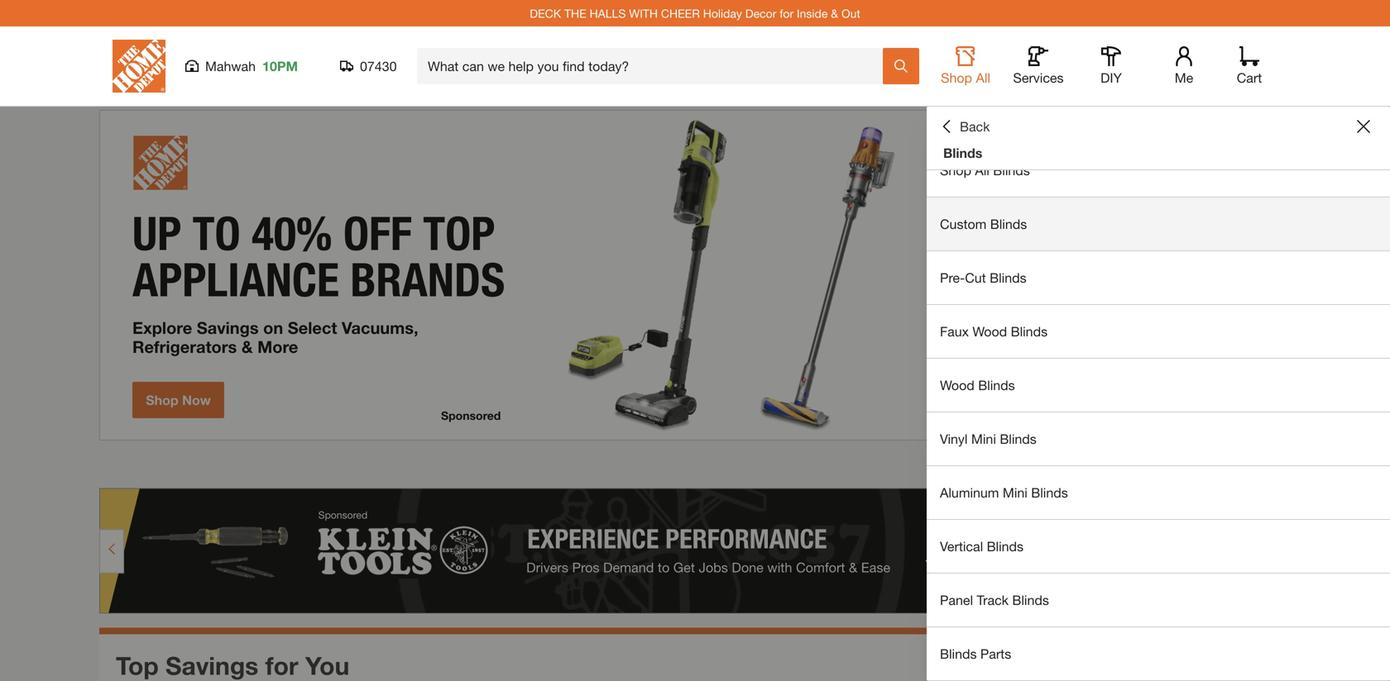 Task type: vqa. For each thing, say whether or not it's contained in the screenshot.
3rd Product Information LINK from the top
no



Task type: locate. For each thing, give the bounding box(es) containing it.
next slide image
[[1263, 461, 1276, 474]]

1 horizontal spatial for
[[780, 6, 794, 20]]

vinyl mini blinds link
[[927, 413, 1390, 466]]

0 vertical spatial mini
[[971, 431, 996, 447]]

vertical blinds
[[940, 539, 1024, 555]]

panel
[[940, 593, 973, 609]]

blinds right aluminum
[[1031, 485, 1068, 501]]

for
[[780, 6, 794, 20], [265, 651, 298, 681]]

blinds left the parts
[[940, 647, 977, 662]]

back button
[[940, 118, 990, 135]]

deck the halls with cheer holiday decor for inside & out
[[530, 6, 860, 20]]

pre-cut blinds link
[[927, 252, 1390, 304]]

blinds right vertical
[[987, 539, 1024, 555]]

1 vertical spatial for
[[265, 651, 298, 681]]

vinyl mini blinds
[[940, 431, 1037, 447]]

decor
[[745, 6, 776, 20]]

blinds inside 'link'
[[1012, 593, 1049, 609]]

mini right vinyl
[[971, 431, 996, 447]]

1 vertical spatial shop
[[940, 163, 971, 178]]

faux wood blinds link
[[927, 305, 1390, 358]]

blinds inside 'link'
[[987, 539, 1024, 555]]

custom blinds link
[[927, 198, 1390, 251]]

all
[[976, 70, 990, 86], [975, 163, 989, 178]]

aluminum
[[940, 485, 999, 501]]

feedback link image
[[1368, 280, 1390, 369]]

all for shop all blinds
[[975, 163, 989, 178]]

blinds right track
[[1012, 593, 1049, 609]]

blinds right cut
[[990, 270, 1026, 286]]

the home depot logo image
[[113, 40, 165, 93]]

pre-
[[940, 270, 965, 286]]

blinds up aluminum mini blinds
[[1000, 431, 1037, 447]]

shop for shop all blinds
[[940, 163, 971, 178]]

mini
[[971, 431, 996, 447], [1003, 485, 1028, 501]]

shop up "back" button
[[941, 70, 972, 86]]

all up back
[[976, 70, 990, 86]]

/
[[1234, 458, 1239, 476]]

shop inside button
[[941, 70, 972, 86]]

cut
[[965, 270, 986, 286]]

0 vertical spatial for
[[780, 6, 794, 20]]

wood down faux
[[940, 378, 974, 393]]

halls
[[590, 6, 626, 20]]

blinds down pre-cut blinds
[[1011, 324, 1048, 340]]

you
[[305, 651, 349, 681]]

0 horizontal spatial mini
[[971, 431, 996, 447]]

vinyl
[[940, 431, 968, 447]]

top savings for you
[[116, 651, 349, 681]]

wood right faux
[[973, 324, 1007, 340]]

mini right aluminum
[[1003, 485, 1028, 501]]

shop
[[941, 70, 972, 86], [940, 163, 971, 178]]

all inside button
[[976, 70, 990, 86]]

cart
[[1237, 70, 1262, 86]]

back
[[960, 119, 990, 134]]

07430 button
[[340, 58, 397, 74]]

07430
[[360, 58, 397, 74]]

for left the you
[[265, 651, 298, 681]]

wood blinds link
[[927, 359, 1390, 412]]

cart link
[[1231, 46, 1268, 86]]

1 vertical spatial all
[[975, 163, 989, 178]]

0 horizontal spatial for
[[265, 651, 298, 681]]

1 vertical spatial wood
[[940, 378, 974, 393]]

faux
[[940, 324, 969, 340]]

shop down "back" button
[[940, 163, 971, 178]]

wood blinds
[[940, 378, 1015, 393]]

menu
[[927, 144, 1390, 682]]

wood
[[973, 324, 1007, 340], [940, 378, 974, 393]]

vertical blinds link
[[927, 520, 1390, 573]]

blinds right custom
[[990, 216, 1027, 232]]

track
[[977, 593, 1009, 609]]

vertical
[[940, 539, 983, 555]]

0 vertical spatial shop
[[941, 70, 972, 86]]

diy
[[1101, 70, 1122, 86]]

savings
[[165, 651, 258, 681]]

blinds
[[943, 145, 982, 161], [993, 163, 1030, 178], [990, 216, 1027, 232], [990, 270, 1026, 286], [1011, 324, 1048, 340], [978, 378, 1015, 393], [1000, 431, 1037, 447], [1031, 485, 1068, 501], [987, 539, 1024, 555], [1012, 593, 1049, 609], [940, 647, 977, 662]]

shop all
[[941, 70, 990, 86]]

for left the inside
[[780, 6, 794, 20]]

0 vertical spatial all
[[976, 70, 990, 86]]

all down back
[[975, 163, 989, 178]]

1 horizontal spatial mini
[[1003, 485, 1028, 501]]

mahwah
[[205, 58, 256, 74]]

1 vertical spatial mini
[[1003, 485, 1028, 501]]



Task type: describe. For each thing, give the bounding box(es) containing it.
inside
[[797, 6, 828, 20]]

custom blinds
[[940, 216, 1027, 232]]

the
[[564, 6, 586, 20]]

menu containing shop all blinds
[[927, 144, 1390, 682]]

shop all button
[[939, 46, 992, 86]]

What can we help you find today? search field
[[428, 49, 882, 84]]

panel track blinds link
[[927, 574, 1390, 627]]

services button
[[1012, 46, 1065, 86]]

blinds parts
[[940, 647, 1011, 662]]

mini for vinyl
[[971, 431, 996, 447]]

custom
[[940, 216, 987, 232]]

mahwah 10pm
[[205, 58, 298, 74]]

me button
[[1158, 46, 1210, 86]]

shop all blinds link
[[927, 144, 1390, 197]]

diy button
[[1085, 46, 1138, 86]]

aluminum mini blinds link
[[927, 467, 1390, 520]]

5
[[1239, 458, 1248, 476]]

&
[[831, 6, 838, 20]]

out
[[841, 6, 860, 20]]

services
[[1013, 70, 1064, 86]]

mini for aluminum
[[1003, 485, 1028, 501]]

holiday
[[703, 6, 742, 20]]

deck
[[530, 6, 561, 20]]

me
[[1175, 70, 1193, 86]]

previous slide image
[[1198, 461, 1211, 474]]

3
[[1226, 458, 1234, 476]]

cheer
[[661, 6, 700, 20]]

shop all blinds
[[940, 163, 1030, 178]]

top
[[116, 651, 159, 681]]

blinds up custom blinds
[[993, 163, 1030, 178]]

blinds down faux wood blinds
[[978, 378, 1015, 393]]

faux wood blinds
[[940, 324, 1048, 340]]

pre-cut blinds
[[940, 270, 1026, 286]]

aluminum mini blinds
[[940, 485, 1068, 501]]

blinds parts link
[[927, 628, 1390, 681]]

10pm
[[262, 58, 298, 74]]

deck the halls with cheer holiday decor for inside & out link
[[530, 6, 860, 20]]

panel track blinds
[[940, 593, 1049, 609]]

shop for shop all
[[941, 70, 972, 86]]

parts
[[980, 647, 1011, 662]]

with
[[629, 6, 658, 20]]

all for shop all
[[976, 70, 990, 86]]

blinds down "back" button
[[943, 145, 982, 161]]

3 / 5
[[1226, 458, 1248, 476]]

0 vertical spatial wood
[[973, 324, 1007, 340]]

drawer close image
[[1357, 120, 1370, 133]]



